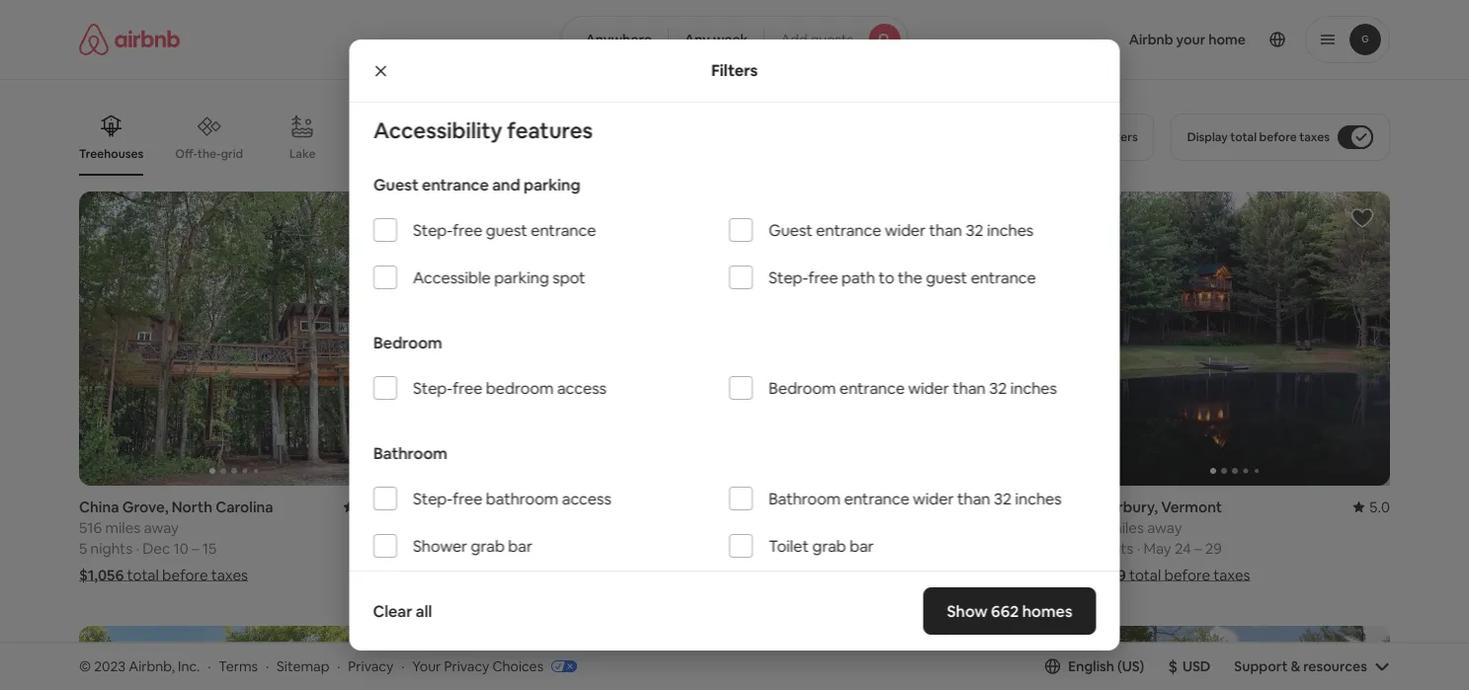 Task type: describe. For each thing, give the bounding box(es) containing it.
bar for toilet grab bar
[[849, 536, 873, 556]]

entrance for guest entrance wider than 32 inches
[[816, 220, 881, 240]]

add to wishlist: willow, new york image
[[1350, 641, 1374, 665]]

step-free bedroom access
[[412, 378, 606, 398]]

$1,056
[[79, 566, 124, 585]]

add
[[781, 31, 807, 48]]

wider for bathroom
[[912, 489, 953, 509]]

add to wishlist: sanford, maine image
[[683, 641, 707, 665]]

entrance for bedroom entrance wider than 32 inches
[[839, 378, 904, 398]]

accessible parking spot
[[412, 267, 585, 288]]

terms · sitemap · privacy ·
[[219, 658, 404, 675]]

miles for 252
[[774, 518, 810, 537]]

miles inside 'china grove, north carolina 516 miles away 5 nights · dec 10 – 15 $1,056 total before taxes'
[[105, 518, 140, 537]]

– for 234
[[1194, 539, 1202, 558]]

willington,
[[413, 497, 488, 517]]

bathroom
[[485, 489, 558, 509]]

add guests button
[[764, 16, 908, 63]]

taxes for waterbury, vermont 234 miles away 5 nights · may 24 – 29 $3,709 total before taxes
[[1213, 566, 1250, 585]]

may
[[1143, 539, 1171, 558]]

before right display
[[1259, 129, 1297, 145]]

32 for bedroom entrance wider than 32 inches
[[989, 378, 1006, 398]]

3
[[504, 539, 512, 558]]

bedroom entrance wider than 32 inches
[[768, 378, 1056, 398]]

grab for shower
[[470, 536, 504, 556]]

resources
[[1303, 658, 1367, 676]]

step- for step-free guest entrance
[[412, 220, 452, 240]]

· right 'inc.'
[[208, 658, 211, 675]]

total for waterbury, vermont 234 miles away 5 nights · may 24 – 29 $3,709 total before taxes
[[1129, 566, 1161, 585]]

bar for shower grab bar
[[508, 536, 532, 556]]

32 for guest entrance wider than 32 inches
[[965, 220, 983, 240]]

4.88
[[359, 497, 389, 517]]

4.98
[[1026, 497, 1056, 517]]

bathroom entrance wider than 32 inches
[[768, 489, 1061, 509]]

privacy link
[[348, 658, 393, 675]]

step-free bathroom access
[[412, 489, 611, 509]]

1 privacy from the left
[[348, 658, 393, 675]]

accessible
[[412, 267, 490, 288]]

taxes for hardwick, vermont 252 miles away 5 nights · dec 24 – 29 $1,341 total before taxes
[[876, 566, 913, 585]]

step-free guest entrance
[[412, 220, 596, 240]]

662
[[991, 601, 1019, 621]]

24 for 252 miles away
[[841, 539, 857, 558]]

week
[[713, 31, 748, 48]]

hardwick, vermont 252 miles away 5 nights · dec 24 – 29 $1,341 total before taxes
[[746, 497, 913, 585]]

english
[[1068, 658, 1114, 676]]

· left the your
[[401, 658, 404, 675]]

grab for toilet
[[812, 536, 846, 556]]

5.0 out of 5 average rating image
[[1353, 497, 1390, 517]]

· inside 'china grove, north carolina 516 miles away 5 nights · dec 10 – 15 $1,056 total before taxes'
[[136, 539, 139, 558]]

total for willington, connecticut 115 miles away 5 nights · jan 3 – 8 $1,544 total before taxes
[[461, 566, 493, 585]]

airbnb,
[[129, 658, 175, 675]]

toilet grab bar
[[768, 536, 873, 556]]

sitemap
[[277, 658, 329, 675]]

spot
[[552, 267, 585, 288]]

and
[[492, 174, 520, 195]]

· right terms on the left bottom of page
[[266, 658, 269, 675]]

2 privacy from the left
[[444, 658, 489, 675]]

the
[[897, 267, 922, 288]]

© 2023 airbnb, inc. ·
[[79, 658, 211, 675]]

$1,544
[[413, 566, 458, 585]]

english (us) button
[[1045, 658, 1144, 676]]

waterbury,
[[1080, 497, 1158, 517]]

terms link
[[219, 658, 258, 675]]

nights for 115
[[424, 539, 466, 558]]

anywhere
[[585, 31, 652, 48]]

bathroom for bathroom entrance wider than 32 inches
[[768, 489, 840, 509]]

shower
[[412, 536, 467, 556]]

any week button
[[668, 16, 765, 63]]

support
[[1234, 658, 1288, 676]]

before for waterbury, vermont 234 miles away 5 nights · may 24 – 29 $3,709 total before taxes
[[1164, 566, 1210, 585]]

bedroom for bedroom entrance wider than 32 inches
[[768, 378, 836, 398]]

free for bathroom
[[452, 489, 482, 509]]

bedroom
[[485, 378, 553, 398]]

$3,709
[[1080, 566, 1126, 585]]

add guests
[[781, 31, 853, 48]]

234
[[1080, 518, 1105, 537]]

5 for 234
[[1080, 539, 1088, 558]]

dec inside 'china grove, north carolina 516 miles away 5 nights · dec 10 – 15 $1,056 total before taxes'
[[142, 539, 170, 558]]

$1,341
[[746, 566, 789, 585]]

vermont for 234 miles away
[[1161, 497, 1222, 517]]

inches for bathroom entrance wider than 32 inches
[[1015, 489, 1061, 509]]

nights inside 'china grove, north carolina 516 miles away 5 nights · dec 10 – 15 $1,056 total before taxes'
[[90, 539, 132, 558]]

any
[[684, 31, 710, 48]]

terms
[[219, 658, 258, 675]]

anywhere button
[[561, 16, 669, 63]]

clear all
[[373, 601, 432, 621]]

add to wishlist: hardwick, vermont image
[[1017, 206, 1041, 230]]

display
[[1187, 129, 1228, 145]]

features
[[507, 116, 592, 144]]

total inside 'china grove, north carolina 516 miles away 5 nights · dec 10 – 15 $1,056 total before taxes'
[[127, 566, 159, 585]]

wider for guest
[[884, 220, 925, 240]]

profile element
[[932, 0, 1390, 79]]

· inside waterbury, vermont 234 miles away 5 nights · may 24 – 29 $3,709 total before taxes
[[1137, 539, 1140, 558]]

than for bedroom entrance wider than 32 inches
[[952, 378, 985, 398]]

show for show 662 homes
[[947, 601, 988, 621]]

entrance for bathroom entrance wider than 32 inches
[[844, 489, 909, 509]]

access for step-free bedroom access
[[557, 378, 606, 398]]

treehouses
[[79, 146, 143, 162]]

(us)
[[1117, 658, 1144, 676]]

willington, connecticut 115 miles away 5 nights · jan 3 – 8 $1,544 total before taxes
[[413, 497, 582, 585]]

the-
[[197, 146, 221, 161]]

free for path
[[808, 267, 838, 288]]

dec inside hardwick, vermont 252 miles away 5 nights · dec 24 – 29 $1,341 total before taxes
[[810, 539, 837, 558]]

hardwick,
[[746, 497, 816, 517]]

5.0
[[1369, 497, 1390, 517]]

©
[[79, 658, 91, 675]]

away for 252
[[813, 518, 848, 537]]

total for hardwick, vermont 252 miles away 5 nights · dec 24 – 29 $1,341 total before taxes
[[792, 566, 824, 585]]

north
[[172, 497, 212, 517]]

10
[[173, 539, 188, 558]]

115
[[413, 518, 433, 537]]

support & resources
[[1234, 658, 1367, 676]]

5 inside 'china grove, north carolina 516 miles away 5 nights · dec 10 – 15 $1,056 total before taxes'
[[79, 539, 87, 558]]

grove,
[[122, 497, 168, 517]]

usd
[[1182, 658, 1211, 676]]

filters
[[711, 60, 758, 81]]

4.98 out of 5 average rating image
[[1011, 497, 1056, 517]]



Task type: vqa. For each thing, say whether or not it's contained in the screenshot.
PLUS,
no



Task type: locate. For each thing, give the bounding box(es) containing it.
group containing off-the-grid
[[79, 99, 1051, 176]]

8
[[526, 539, 535, 558]]

entrance
[[421, 174, 488, 195], [530, 220, 596, 240], [816, 220, 881, 240], [970, 267, 1036, 288], [839, 378, 904, 398], [844, 489, 909, 509]]

taxes inside 'china grove, north carolina 516 miles away 5 nights · dec 10 – 15 $1,056 total before taxes'
[[211, 566, 248, 585]]

0 vertical spatial show
[[689, 571, 724, 588]]

clear
[[373, 601, 412, 621]]

1 vertical spatial guest
[[768, 220, 812, 240]]

29 down bathroom entrance wider than 32 inches at the bottom
[[871, 539, 888, 558]]

1 vermont from the left
[[820, 497, 881, 517]]

– right 3
[[515, 539, 523, 558]]

– inside willington, connecticut 115 miles away 5 nights · jan 3 – 8 $1,544 total before taxes
[[515, 539, 523, 558]]

5 for 252
[[746, 539, 755, 558]]

step- up accessible
[[412, 220, 452, 240]]

miles inside willington, connecticut 115 miles away 5 nights · jan 3 – 8 $1,544 total before taxes
[[436, 518, 472, 537]]

0 horizontal spatial dec
[[142, 539, 170, 558]]

1 vertical spatial show
[[947, 601, 988, 621]]

none search field containing anywhere
[[561, 16, 908, 63]]

29 inside hardwick, vermont 252 miles away 5 nights · dec 24 – 29 $1,341 total before taxes
[[871, 539, 888, 558]]

2 away from the left
[[475, 518, 510, 537]]

step- for step-free bathroom access
[[412, 489, 452, 509]]

0 vertical spatial wider
[[884, 220, 925, 240]]

1 dec from the left
[[142, 539, 170, 558]]

access right bedroom
[[557, 378, 606, 398]]

step- for step-free path to the guest entrance
[[768, 267, 808, 288]]

guest entrance wider than 32 inches
[[768, 220, 1033, 240]]

· down 'grove,'
[[136, 539, 139, 558]]

grab left 8
[[470, 536, 504, 556]]

total inside hardwick, vermont 252 miles away 5 nights · dec 24 – 29 $1,341 total before taxes
[[792, 566, 824, 585]]

– down bathroom entrance wider than 32 inches at the bottom
[[861, 539, 868, 558]]

show 662 homes
[[947, 601, 1072, 621]]

2 miles from the left
[[436, 518, 472, 537]]

guest
[[373, 174, 418, 195], [768, 220, 812, 240]]

before down toilet grab bar
[[827, 566, 873, 585]]

· inside hardwick, vermont 252 miles away 5 nights · dec 24 – 29 $1,341 total before taxes
[[803, 539, 807, 558]]

total right $1,056
[[127, 566, 159, 585]]

before inside 'china grove, north carolina 516 miles away 5 nights · dec 10 – 15 $1,056 total before taxes'
[[162, 566, 208, 585]]

5 down the 115
[[413, 539, 421, 558]]

0 vertical spatial parking
[[523, 174, 580, 195]]

5 inside willington, connecticut 115 miles away 5 nights · jan 3 – 8 $1,544 total before taxes
[[413, 539, 421, 558]]

24 right may
[[1175, 539, 1191, 558]]

guest for guest entrance and parking
[[373, 174, 418, 195]]

· inside willington, connecticut 115 miles away 5 nights · jan 3 – 8 $1,544 total before taxes
[[469, 539, 473, 558]]

bathroom for bathroom
[[373, 443, 447, 463]]

4 5 from the left
[[1080, 539, 1088, 558]]

total down may
[[1129, 566, 1161, 585]]

miles inside waterbury, vermont 234 miles away 5 nights · may 24 – 29 $3,709 total before taxes
[[1109, 518, 1144, 537]]

1 horizontal spatial grab
[[812, 536, 846, 556]]

miles for 115
[[436, 518, 472, 537]]

miles down 'hardwick,'
[[774, 518, 810, 537]]

inches for bedroom entrance wider than 32 inches
[[1010, 378, 1056, 398]]

bar right jan
[[508, 536, 532, 556]]

29 inside waterbury, vermont 234 miles away 5 nights · may 24 – 29 $3,709 total before taxes
[[1205, 539, 1222, 558]]

vermont
[[820, 497, 881, 517], [1161, 497, 1222, 517]]

away for 115
[[475, 518, 510, 537]]

· left jan
[[469, 539, 473, 558]]

shower grab bar
[[412, 536, 532, 556]]

your
[[412, 658, 441, 675]]

· down 'hardwick,'
[[803, 539, 807, 558]]

0 vertical spatial bedroom
[[373, 332, 442, 353]]

display total before taxes
[[1187, 129, 1330, 145]]

path
[[841, 267, 875, 288]]

nights inside willington, connecticut 115 miles away 5 nights · jan 3 – 8 $1,544 total before taxes
[[424, 539, 466, 558]]

accessibility
[[373, 116, 502, 144]]

add to wishlist: frazeysburg, ohio image
[[1017, 641, 1041, 665]]

guests
[[811, 31, 853, 48]]

before
[[1259, 129, 1297, 145], [162, 566, 208, 585], [496, 566, 542, 585], [827, 566, 873, 585], [1164, 566, 1210, 585]]

off-the-grid
[[175, 146, 243, 161]]

1 horizontal spatial show
[[947, 601, 988, 621]]

– left 15
[[192, 539, 199, 558]]

wider
[[884, 220, 925, 240], [908, 378, 949, 398], [912, 489, 953, 509]]

away for 234
[[1147, 518, 1182, 537]]

0 horizontal spatial bar
[[508, 536, 532, 556]]

all
[[416, 601, 432, 621]]

before inside waterbury, vermont 234 miles away 5 nights · may 24 – 29 $3,709 total before taxes
[[1164, 566, 1210, 585]]

carolina
[[216, 497, 273, 517]]

1 miles from the left
[[105, 518, 140, 537]]

3 away from the left
[[813, 518, 848, 537]]

english (us)
[[1068, 658, 1144, 676]]

2 grab from the left
[[812, 536, 846, 556]]

2 vertical spatial than
[[957, 489, 990, 509]]

free left bedroom
[[452, 378, 482, 398]]

0 horizontal spatial bathroom
[[373, 443, 447, 463]]

taxes inside hardwick, vermont 252 miles away 5 nights · dec 24 – 29 $1,341 total before taxes
[[876, 566, 913, 585]]

nights down '252' on the right bottom of page
[[758, 539, 800, 558]]

china
[[79, 497, 119, 517]]

bathroom up 'toilet'
[[768, 489, 840, 509]]

1 vertical spatial wider
[[908, 378, 949, 398]]

wider for bedroom
[[908, 378, 949, 398]]

your privacy choices link
[[412, 658, 577, 677]]

vermont inside waterbury, vermont 234 miles away 5 nights · may 24 – 29 $3,709 total before taxes
[[1161, 497, 1222, 517]]

24 for 234 miles away
[[1175, 539, 1191, 558]]

0 vertical spatial guest
[[485, 220, 527, 240]]

bathroom up 4.88
[[373, 443, 447, 463]]

252
[[746, 518, 771, 537]]

miles down willington,
[[436, 518, 472, 537]]

accessibility features
[[373, 116, 592, 144]]

2 nights from the left
[[424, 539, 466, 558]]

before for willington, connecticut 115 miles away 5 nights · jan 3 – 8 $1,544 total before taxes
[[496, 566, 542, 585]]

any week
[[684, 31, 748, 48]]

5 down '252' on the right bottom of page
[[746, 539, 755, 558]]

before inside hardwick, vermont 252 miles away 5 nights · dec 24 – 29 $1,341 total before taxes
[[827, 566, 873, 585]]

miles down 'grove,'
[[105, 518, 140, 537]]

step- left bedroom
[[412, 378, 452, 398]]

step-free path to the guest entrance
[[768, 267, 1036, 288]]

4 away from the left
[[1147, 518, 1182, 537]]

0 vertical spatial guest
[[373, 174, 418, 195]]

step- up the 115
[[412, 489, 452, 509]]

1 vertical spatial bathroom
[[768, 489, 840, 509]]

bedroom for bedroom
[[373, 332, 442, 353]]

2 vertical spatial wider
[[912, 489, 953, 509]]

– right may
[[1194, 539, 1202, 558]]

1 vertical spatial 32
[[989, 378, 1006, 398]]

inc.
[[178, 658, 200, 675]]

lake
[[289, 146, 316, 162]]

step- left path
[[768, 267, 808, 288]]

3 miles from the left
[[774, 518, 810, 537]]

2 dec from the left
[[810, 539, 837, 558]]

1 vertical spatial than
[[952, 378, 985, 398]]

1 vertical spatial bedroom
[[768, 378, 836, 398]]

29 right may
[[1205, 539, 1222, 558]]

group
[[79, 99, 1051, 176], [79, 192, 389, 486], [413, 192, 723, 486], [746, 192, 1056, 486], [1080, 192, 1390, 486], [79, 626, 389, 691], [413, 626, 723, 691], [746, 626, 1056, 691], [1080, 626, 1390, 691]]

4 nights from the left
[[1091, 539, 1133, 558]]

1 horizontal spatial privacy
[[444, 658, 489, 675]]

0 horizontal spatial show
[[689, 571, 724, 588]]

2 29 from the left
[[1205, 539, 1222, 558]]

1 bar from the left
[[508, 536, 532, 556]]

&
[[1291, 658, 1300, 676]]

privacy left the your
[[348, 658, 393, 675]]

0 horizontal spatial privacy
[[348, 658, 393, 675]]

5 inside hardwick, vermont 252 miles away 5 nights · dec 24 – 29 $1,341 total before taxes
[[746, 539, 755, 558]]

1 5 from the left
[[79, 539, 87, 558]]

show 662 homes link
[[923, 588, 1096, 635]]

vermont up may
[[1161, 497, 1222, 517]]

15
[[202, 539, 217, 558]]

inches for guest entrance wider than 32 inches
[[987, 220, 1033, 240]]

3 nights from the left
[[758, 539, 800, 558]]

0 vertical spatial inches
[[987, 220, 1033, 240]]

taxes inside waterbury, vermont 234 miles away 5 nights · may 24 – 29 $3,709 total before taxes
[[1213, 566, 1250, 585]]

away up jan
[[475, 518, 510, 537]]

1 horizontal spatial bar
[[849, 536, 873, 556]]

1 horizontal spatial bathroom
[[768, 489, 840, 509]]

china grove, north carolina 516 miles away 5 nights · dec 10 – 15 $1,056 total before taxes
[[79, 497, 273, 585]]

1 vertical spatial parking
[[494, 267, 549, 288]]

5 down 234
[[1080, 539, 1088, 558]]

access right bathroom
[[561, 489, 611, 509]]

1 away from the left
[[144, 518, 179, 537]]

jan
[[476, 539, 500, 558]]

miles for 234
[[1109, 518, 1144, 537]]

· left add to wishlist: millersburg, ohio icon
[[337, 658, 340, 675]]

4 miles from the left
[[1109, 518, 1144, 537]]

· left may
[[1137, 539, 1140, 558]]

– inside hardwick, vermont 252 miles away 5 nights · dec 24 – 29 $1,341 total before taxes
[[861, 539, 868, 558]]

total down jan
[[461, 566, 493, 585]]

show left map
[[689, 571, 724, 588]]

1 vertical spatial guest
[[925, 267, 967, 288]]

0 horizontal spatial 24
[[841, 539, 857, 558]]

0 horizontal spatial guest
[[373, 174, 418, 195]]

toilet
[[768, 536, 808, 556]]

show map
[[689, 571, 756, 588]]

– inside 'china grove, north carolina 516 miles away 5 nights · dec 10 – 15 $1,056 total before taxes'
[[192, 539, 199, 558]]

homes
[[1022, 601, 1072, 621]]

0 vertical spatial 32
[[965, 220, 983, 240]]

to
[[878, 267, 894, 288]]

dec
[[142, 539, 170, 558], [810, 539, 837, 558]]

24 inside hardwick, vermont 252 miles away 5 nights · dec 24 – 29 $1,341 total before taxes
[[841, 539, 857, 558]]

away inside hardwick, vermont 252 miles away 5 nights · dec 24 – 29 $1,341 total before taxes
[[813, 518, 848, 537]]

nights for 234
[[1091, 539, 1133, 558]]

access for step-free bathroom access
[[561, 489, 611, 509]]

5 for 115
[[413, 539, 421, 558]]

parking left the spot
[[494, 267, 549, 288]]

nights inside hardwick, vermont 252 miles away 5 nights · dec 24 – 29 $1,341 total before taxes
[[758, 539, 800, 558]]

2 vermont from the left
[[1161, 497, 1222, 517]]

1 horizontal spatial 24
[[1175, 539, 1191, 558]]

vermont inside hardwick, vermont 252 miles away 5 nights · dec 24 – 29 $1,341 total before taxes
[[820, 497, 881, 517]]

miles inside hardwick, vermont 252 miles away 5 nights · dec 24 – 29 $1,341 total before taxes
[[774, 518, 810, 537]]

free left path
[[808, 267, 838, 288]]

nights up $3,709
[[1091, 539, 1133, 558]]

–
[[192, 539, 199, 558], [515, 539, 523, 558], [861, 539, 868, 558], [1194, 539, 1202, 558]]

1 nights from the left
[[90, 539, 132, 558]]

total right display
[[1230, 129, 1257, 145]]

add to wishlist: millersburg, ohio image
[[349, 641, 373, 665]]

your privacy choices
[[412, 658, 543, 675]]

1 29 from the left
[[871, 539, 888, 558]]

$
[[1168, 656, 1178, 677]]

taxes for willington, connecticut 115 miles away 5 nights · jan 3 – 8 $1,544 total before taxes
[[545, 566, 582, 585]]

away inside waterbury, vermont 234 miles away 5 nights · may 24 – 29 $3,709 total before taxes
[[1147, 518, 1182, 537]]

than for guest entrance wider than 32 inches
[[929, 220, 962, 240]]

map
[[727, 571, 756, 588]]

3 5 from the left
[[746, 539, 755, 558]]

than for bathroom entrance wider than 32 inches
[[957, 489, 990, 509]]

2 bar from the left
[[849, 536, 873, 556]]

grab right 'toilet'
[[812, 536, 846, 556]]

guest down and
[[485, 220, 527, 240]]

0 vertical spatial than
[[929, 220, 962, 240]]

total down toilet grab bar
[[792, 566, 824, 585]]

guest
[[485, 220, 527, 240], [925, 267, 967, 288]]

away
[[144, 518, 179, 537], [475, 518, 510, 537], [813, 518, 848, 537], [1147, 518, 1182, 537]]

1 horizontal spatial guest
[[768, 220, 812, 240]]

privacy
[[348, 658, 393, 675], [444, 658, 489, 675]]

support & resources button
[[1234, 658, 1390, 676]]

free up shower grab bar
[[452, 489, 482, 509]]

vermont for 252 miles away
[[820, 497, 881, 517]]

step- for step-free bedroom access
[[412, 378, 452, 398]]

1 horizontal spatial bedroom
[[768, 378, 836, 398]]

5 down 516 at the bottom left of page
[[79, 539, 87, 558]]

before for hardwick, vermont 252 miles away 5 nights · dec 24 – 29 $1,341 total before taxes
[[827, 566, 873, 585]]

free for guest
[[452, 220, 482, 240]]

add to wishlist: china grove, north carolina image
[[349, 206, 373, 230]]

1 – from the left
[[192, 539, 199, 558]]

1 vertical spatial inches
[[1010, 378, 1056, 398]]

grid
[[221, 146, 243, 161]]

0 vertical spatial bathroom
[[373, 443, 447, 463]]

1 horizontal spatial dec
[[810, 539, 837, 558]]

2 vertical spatial inches
[[1015, 489, 1061, 509]]

0 horizontal spatial 29
[[871, 539, 888, 558]]

show inside filters dialog
[[947, 601, 988, 621]]

entrance for guest entrance and parking
[[421, 174, 488, 195]]

filters dialog
[[349, 40, 1120, 691]]

nights
[[90, 539, 132, 558], [424, 539, 466, 558], [758, 539, 800, 558], [1091, 539, 1133, 558]]

– for 115
[[515, 539, 523, 558]]

free for bedroom
[[452, 378, 482, 398]]

parking
[[523, 174, 580, 195], [494, 267, 549, 288]]

free down guest entrance and parking
[[452, 220, 482, 240]]

2023
[[94, 658, 126, 675]]

0 vertical spatial access
[[557, 378, 606, 398]]

sitemap link
[[277, 658, 329, 675]]

before down may
[[1164, 566, 1210, 585]]

29 for may 24 – 29
[[1205, 539, 1222, 558]]

0 horizontal spatial grab
[[470, 536, 504, 556]]

2 24 from the left
[[1175, 539, 1191, 558]]

None search field
[[561, 16, 908, 63]]

total inside willington, connecticut 115 miles away 5 nights · jan 3 – 8 $1,544 total before taxes
[[461, 566, 493, 585]]

3 – from the left
[[861, 539, 868, 558]]

away right 'toilet'
[[813, 518, 848, 537]]

– inside waterbury, vermont 234 miles away 5 nights · may 24 – 29 $3,709 total before taxes
[[1194, 539, 1202, 558]]

24
[[841, 539, 857, 558], [1175, 539, 1191, 558]]

516
[[79, 518, 102, 537]]

2 vertical spatial 32
[[993, 489, 1011, 509]]

before down 10
[[162, 566, 208, 585]]

24 right 'toilet'
[[841, 539, 857, 558]]

inches
[[987, 220, 1033, 240], [1010, 378, 1056, 398], [1015, 489, 1061, 509]]

1 horizontal spatial vermont
[[1161, 497, 1222, 517]]

waterbury, vermont 234 miles away 5 nights · may 24 – 29 $3,709 total before taxes
[[1080, 497, 1250, 585]]

guest for guest entrance wider than 32 inches
[[768, 220, 812, 240]]

show map button
[[669, 556, 800, 603]]

parking right and
[[523, 174, 580, 195]]

0 horizontal spatial bedroom
[[373, 332, 442, 353]]

1 horizontal spatial 29
[[1205, 539, 1222, 558]]

bathroom
[[373, 443, 447, 463], [768, 489, 840, 509]]

vermont up toilet grab bar
[[820, 497, 881, 517]]

miles down the waterbury,
[[1109, 518, 1144, 537]]

away down 'grove,'
[[144, 518, 179, 537]]

connecticut
[[491, 497, 578, 517]]

show left 662
[[947, 601, 988, 621]]

– for 252
[[861, 539, 868, 558]]

1 grab from the left
[[470, 536, 504, 556]]

nights for 252
[[758, 539, 800, 558]]

show for show map
[[689, 571, 724, 588]]

1 horizontal spatial guest
[[925, 267, 967, 288]]

2 – from the left
[[515, 539, 523, 558]]

29 for dec 24 – 29
[[871, 539, 888, 558]]

show inside button
[[689, 571, 724, 588]]

before down 3
[[496, 566, 542, 585]]

1 vertical spatial access
[[561, 489, 611, 509]]

nights up the $1,544
[[424, 539, 466, 558]]

nights up $1,056
[[90, 539, 132, 558]]

$ usd
[[1168, 656, 1211, 677]]

before inside willington, connecticut 115 miles away 5 nights · jan 3 – 8 $1,544 total before taxes
[[496, 566, 542, 585]]

nights inside waterbury, vermont 234 miles away 5 nights · may 24 – 29 $3,709 total before taxes
[[1091, 539, 1133, 558]]

0 horizontal spatial vermont
[[820, 497, 881, 517]]

4 – from the left
[[1194, 539, 1202, 558]]

add to wishlist: waterbury, vermont image
[[1350, 206, 1374, 230]]

1 24 from the left
[[841, 539, 857, 558]]

access
[[557, 378, 606, 398], [561, 489, 611, 509]]

away inside 'china grove, north carolina 516 miles away 5 nights · dec 10 – 15 $1,056 total before taxes'
[[144, 518, 179, 537]]

dec right 'toilet'
[[810, 539, 837, 558]]

4.88 out of 5 average rating image
[[343, 497, 389, 517]]

dec left 10
[[142, 539, 170, 558]]

total inside waterbury, vermont 234 miles away 5 nights · may 24 – 29 $3,709 total before taxes
[[1129, 566, 1161, 585]]

taxes inside willington, connecticut 115 miles away 5 nights · jan 3 – 8 $1,544 total before taxes
[[545, 566, 582, 585]]

24 inside waterbury, vermont 234 miles away 5 nights · may 24 – 29 $3,709 total before taxes
[[1175, 539, 1191, 558]]

total
[[1230, 129, 1257, 145], [127, 566, 159, 585], [461, 566, 493, 585], [792, 566, 824, 585], [1129, 566, 1161, 585]]

away up may
[[1147, 518, 1182, 537]]

bar down bathroom entrance wider than 32 inches at the bottom
[[849, 536, 873, 556]]

5 inside waterbury, vermont 234 miles away 5 nights · may 24 – 29 $3,709 total before taxes
[[1080, 539, 1088, 558]]

guest right the
[[925, 267, 967, 288]]

32 for bathroom entrance wider than 32 inches
[[993, 489, 1011, 509]]

privacy right the your
[[444, 658, 489, 675]]

away inside willington, connecticut 115 miles away 5 nights · jan 3 – 8 $1,544 total before taxes
[[475, 518, 510, 537]]

guest entrance and parking
[[373, 174, 580, 195]]

0 horizontal spatial guest
[[485, 220, 527, 240]]

2 5 from the left
[[413, 539, 421, 558]]



